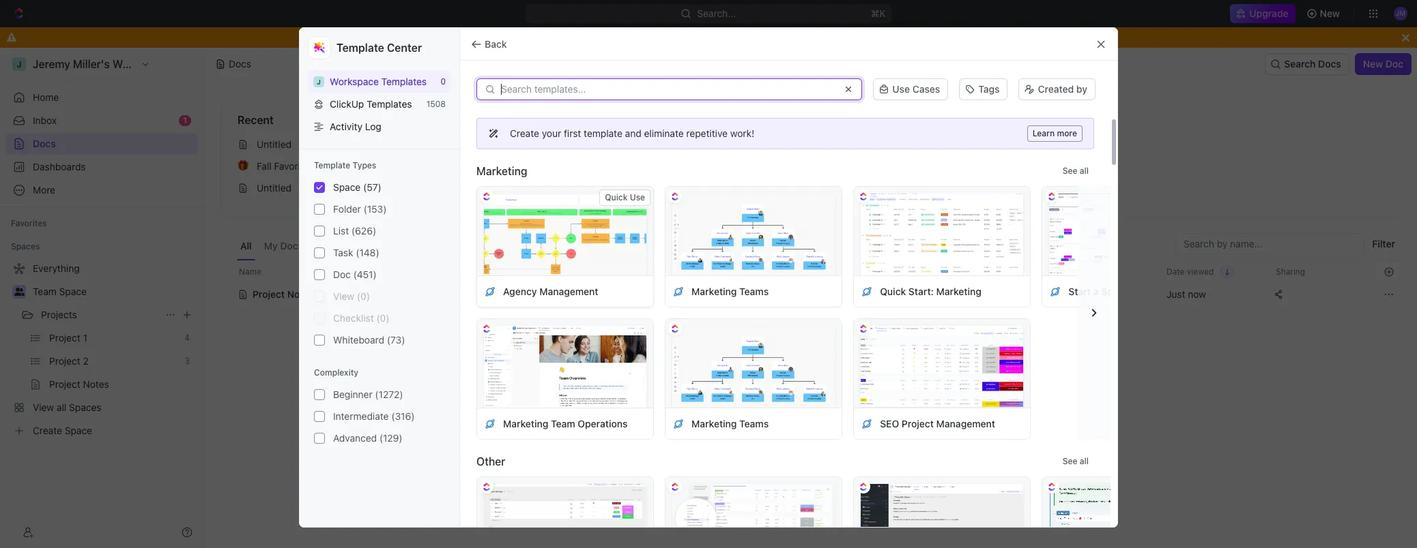 Task type: locate. For each thing, give the bounding box(es) containing it.
my docs button
[[261, 233, 307, 261]]

now
[[1079, 289, 1097, 300], [1188, 289, 1206, 300]]

all
[[240, 240, 252, 252]]

(626)
[[352, 225, 376, 237]]

quick down template
[[605, 193, 628, 203]]

whiteboard (73)
[[333, 335, 405, 346]]

fall
[[257, 160, 272, 172], [1051, 160, 1066, 172]]

docs link
[[5, 133, 198, 155]]

0 horizontal spatial now
[[1079, 289, 1097, 300]]

enable
[[634, 31, 664, 43]]

space
[[333, 182, 361, 193], [59, 286, 87, 298]]

activity
[[330, 121, 363, 132]]

1 vertical spatial teams
[[739, 418, 769, 430]]

untitled down created by me
[[1051, 139, 1086, 150]]

home
[[33, 91, 59, 103]]

sharing
[[1276, 267, 1305, 277]]

by up created by me
[[1076, 83, 1087, 95]]

1 vertical spatial notes
[[287, 289, 314, 300]]

1 see all from the top
[[1063, 166, 1089, 176]]

2 • from the left
[[1111, 161, 1115, 172]]

just down date viewed
[[1167, 289, 1185, 300]]

1 vertical spatial tags
[[899, 267, 917, 277]]

None checkbox
[[314, 226, 325, 237], [314, 248, 325, 259], [314, 270, 325, 281], [314, 292, 325, 302], [314, 226, 325, 237], [314, 248, 325, 259], [314, 270, 325, 281], [314, 292, 325, 302]]

0 vertical spatial created
[[1038, 83, 1074, 95]]

1 vertical spatial new
[[1363, 58, 1383, 70]]

1 vertical spatial use
[[630, 193, 645, 203]]

0 vertical spatial all
[[1080, 166, 1089, 176]]

fall favorites •
[[257, 160, 321, 172], [1051, 160, 1115, 172]]

created
[[1038, 83, 1074, 95], [1032, 114, 1073, 126]]

doc inside button
[[1386, 58, 1404, 70]]

agency down viewed
[[1209, 286, 1243, 297]]

1
[[183, 115, 187, 126]]

use
[[892, 83, 910, 95], [630, 193, 645, 203]]

tree
[[5, 258, 198, 442]]

template left types
[[314, 160, 350, 171]]

0 vertical spatial marketing teams
[[692, 286, 769, 297]]

by for created by me
[[1076, 114, 1088, 126]]

0 vertical spatial see all button
[[1057, 163, 1094, 180]]

docs up recent
[[229, 58, 251, 70]]

0 horizontal spatial management
[[539, 286, 598, 297]]

by
[[1076, 83, 1087, 95], [1076, 114, 1088, 126]]

team space
[[33, 286, 87, 298]]

1 horizontal spatial team
[[551, 418, 575, 430]]

1 horizontal spatial tags
[[978, 83, 1000, 95]]

1 horizontal spatial new
[[1363, 58, 1383, 70]]

1 vertical spatial quick
[[880, 286, 906, 297]]

by for created by
[[1076, 83, 1087, 95]]

1 vertical spatial (0)
[[376, 313, 389, 324]]

new for new doc
[[1363, 58, 1383, 70]]

home link
[[5, 87, 198, 109]]

just now
[[1057, 289, 1097, 300], [1167, 289, 1206, 300]]

2 see all button from the top
[[1057, 454, 1094, 470]]

1 vertical spatial space
[[59, 286, 87, 298]]

fall favorites • down more
[[1051, 160, 1115, 172]]

0 horizontal spatial team
[[33, 286, 57, 298]]

untitled
[[257, 139, 292, 150], [1051, 139, 1086, 150], [257, 182, 292, 194], [1051, 182, 1086, 194]]

projects link
[[41, 304, 160, 326]]

(1272)
[[375, 389, 403, 401]]

other
[[476, 456, 505, 468]]

2 just from the left
[[1167, 289, 1185, 300]]

(0) right view
[[357, 291, 370, 302]]

just now down date viewed
[[1167, 289, 1206, 300]]

1 horizontal spatial now
[[1188, 289, 1206, 300]]

me
[[1091, 114, 1107, 126]]

1 vertical spatial team
[[551, 418, 575, 430]]

(0) up (73)
[[376, 313, 389, 324]]

space up projects
[[59, 286, 87, 298]]

0 horizontal spatial new
[[1320, 8, 1340, 19]]

1 fall favorites • from the left
[[257, 160, 321, 172]]

just now down date updated button
[[1057, 289, 1097, 300]]

fall down learn more link
[[1051, 160, 1066, 172]]

1 see all button from the top
[[1057, 163, 1094, 180]]

team
[[33, 286, 57, 298], [551, 418, 575, 430]]

0 vertical spatial by
[[1076, 83, 1087, 95]]

1 date from the left
[[1057, 267, 1075, 277]]

project notes right and
[[654, 139, 714, 150]]

1 vertical spatial see all button
[[1057, 454, 1094, 470]]

create
[[510, 128, 539, 139]]

date inside date updated button
[[1057, 267, 1075, 277]]

and
[[625, 128, 642, 139]]

created up learn more
[[1032, 114, 1073, 126]]

1 see from the top
[[1063, 166, 1078, 176]]

marketing teams for quick
[[692, 286, 769, 297]]

0 vertical spatial see
[[1063, 166, 1078, 176]]

tags button
[[959, 79, 1008, 100]]

see all for other
[[1063, 457, 1089, 467]]

hide
[[813, 31, 834, 43]]

0 vertical spatial project
[[654, 139, 685, 150]]

untitled down recent
[[257, 139, 292, 150]]

table containing project notes
[[220, 261, 1401, 309]]

project right and
[[654, 139, 685, 150]]

0 horizontal spatial project notes
[[253, 289, 314, 300]]

intermediate
[[333, 411, 389, 423]]

1 horizontal spatial date
[[1167, 267, 1185, 277]]

sidebar navigation
[[0, 48, 204, 549]]

1 horizontal spatial fall favorites •
[[1051, 160, 1115, 172]]

(0) for checklist (0)
[[376, 313, 389, 324]]

2 agency from the left
[[1209, 286, 1243, 297]]

1 all from the top
[[1080, 166, 1089, 176]]

1 fall from the left
[[257, 160, 272, 172]]

use down and
[[630, 193, 645, 203]]

templates for workspace templates
[[381, 76, 427, 87]]

0 vertical spatial quick
[[605, 193, 628, 203]]

table
[[220, 261, 1401, 309]]

0 horizontal spatial agency
[[503, 286, 537, 297]]

new right search docs
[[1363, 58, 1383, 70]]

2 date from the left
[[1167, 267, 1185, 277]]

2 see from the top
[[1063, 457, 1078, 467]]

1 horizontal spatial quick
[[880, 286, 906, 297]]

0 horizontal spatial (0)
[[357, 291, 370, 302]]

1 vertical spatial management
[[936, 418, 995, 430]]

0 horizontal spatial doc
[[333, 269, 351, 281]]

project notes down name
[[253, 289, 314, 300]]

1 vertical spatial by
[[1076, 114, 1088, 126]]

date inside date viewed button
[[1167, 267, 1185, 277]]

date viewed
[[1167, 267, 1214, 277]]

marketing team operations
[[503, 418, 628, 430]]

1 vertical spatial templates
[[367, 98, 412, 110]]

0 horizontal spatial just
[[1057, 289, 1076, 300]]

tags button
[[954, 77, 1013, 102]]

operations
[[578, 418, 628, 430]]

see for marketing
[[1063, 166, 1078, 176]]

Advanced (129) checkbox
[[314, 434, 325, 444]]

docs right the my
[[280, 240, 303, 252]]

1 vertical spatial created
[[1032, 114, 1073, 126]]

0 horizontal spatial •
[[317, 161, 321, 172]]

1 vertical spatial all
[[1080, 457, 1089, 467]]

back button
[[466, 33, 515, 55]]

quick
[[605, 193, 628, 203], [880, 286, 906, 297]]

0 vertical spatial see all
[[1063, 166, 1089, 176]]

all
[[1080, 166, 1089, 176], [1080, 457, 1089, 467]]

favorites
[[635, 114, 682, 126], [274, 160, 314, 172], [1068, 160, 1108, 172], [11, 218, 47, 229]]

tab list
[[237, 233, 563, 261]]

notes right eliminate
[[688, 139, 714, 150]]

all for other
[[1080, 457, 1089, 467]]

1 horizontal spatial agency
[[1209, 286, 1243, 297]]

0 horizontal spatial date
[[1057, 267, 1075, 277]]

template up the 'workspace'
[[337, 42, 384, 54]]

2 teams from the top
[[739, 418, 769, 430]]

2 fall favorites • from the left
[[1051, 160, 1115, 172]]

tags up start:
[[899, 267, 917, 277]]

notes left '5'
[[287, 289, 314, 300]]

team right user group icon
[[33, 286, 57, 298]]

new button
[[1301, 3, 1348, 25]]

0 vertical spatial new
[[1320, 8, 1340, 19]]

social
[[1101, 286, 1128, 297]]

docs down inbox
[[33, 138, 56, 150]]

2 see all from the top
[[1063, 457, 1089, 467]]

new up search docs
[[1320, 8, 1340, 19]]

use left cases
[[892, 83, 910, 95]]

doc
[[1386, 58, 1404, 70], [333, 269, 351, 281]]

0 horizontal spatial fall
[[257, 160, 272, 172]]

by left me
[[1076, 114, 1088, 126]]

0 horizontal spatial fall favorites •
[[257, 160, 321, 172]]

quick start: marketing
[[880, 286, 982, 297]]

1 horizontal spatial just now
[[1167, 289, 1206, 300]]

2 all from the top
[[1080, 457, 1089, 467]]

assigned
[[466, 240, 508, 252]]

1 row from the top
[[220, 261, 1401, 283]]

by inside created by button
[[1076, 83, 1087, 95]]

Search by name... text field
[[1184, 234, 1356, 255]]

created by button
[[1019, 79, 1096, 100]]

1 agency from the left
[[503, 286, 537, 297]]

beginner
[[333, 389, 372, 401]]

1 horizontal spatial project notes
[[654, 139, 714, 150]]

agency down archived button on the left top
[[503, 286, 537, 297]]

templates up activity log button
[[367, 98, 412, 110]]

1 vertical spatial project
[[253, 289, 285, 300]]

space up folder
[[333, 182, 361, 193]]

1 horizontal spatial •
[[1111, 161, 1115, 172]]

a
[[1093, 286, 1099, 297]]

cell
[[220, 283, 236, 307]]

2 row from the top
[[220, 281, 1401, 309]]

0 vertical spatial tags
[[978, 83, 1000, 95]]

project
[[654, 139, 685, 150], [253, 289, 285, 300], [902, 418, 934, 430]]

just down date updated button
[[1057, 289, 1076, 300]]

docs inside sidebar navigation
[[33, 138, 56, 150]]

date left viewed
[[1167, 267, 1185, 277]]

tree containing team space
[[5, 258, 198, 442]]

0 vertical spatial space
[[333, 182, 361, 193]]

0 vertical spatial use
[[892, 83, 910, 95]]

Intermediate (316) checkbox
[[314, 412, 325, 423]]

now down date updated button
[[1079, 289, 1097, 300]]

project right seo
[[902, 418, 934, 430]]

created inside button
[[1038, 83, 1074, 95]]

created up created by me
[[1038, 83, 1074, 95]]

0 vertical spatial project notes
[[654, 139, 714, 150]]

marketing
[[476, 165, 527, 177], [692, 286, 737, 297], [936, 286, 982, 297], [1161, 286, 1206, 297], [503, 418, 548, 430], [692, 418, 737, 430]]

1 horizontal spatial fall
[[1051, 160, 1066, 172]]

project notes
[[654, 139, 714, 150], [253, 289, 314, 300]]

0 vertical spatial team
[[33, 286, 57, 298]]

2 horizontal spatial project
[[902, 418, 934, 430]]

0 vertical spatial teams
[[739, 286, 769, 297]]

archived
[[520, 240, 560, 252]]

marketing teams for seo
[[692, 418, 769, 430]]

1 vertical spatial template
[[314, 160, 350, 171]]

column header
[[220, 261, 236, 283]]

templates down center
[[381, 76, 427, 87]]

1 vertical spatial doc
[[333, 269, 351, 281]]

date up start
[[1057, 267, 1075, 277]]

date updated button
[[1049, 261, 1118, 283]]

viewed
[[1187, 267, 1214, 277]]

1 horizontal spatial notes
[[688, 139, 714, 150]]

1 vertical spatial see
[[1063, 457, 1078, 467]]

0 vertical spatial templates
[[381, 76, 427, 87]]

clickup
[[330, 98, 364, 110]]

fall right 🎁
[[257, 160, 272, 172]]

quick left start:
[[880, 286, 906, 297]]

teams for quick
[[739, 286, 769, 297]]

0 vertical spatial management
[[539, 286, 598, 297]]

all button
[[237, 233, 255, 261]]

(73)
[[387, 335, 405, 346]]

2 marketing teams from the top
[[692, 418, 769, 430]]

0 vertical spatial template
[[337, 42, 384, 54]]

2 just now from the left
[[1167, 289, 1206, 300]]

checklist (0)
[[333, 313, 389, 324]]

0 vertical spatial (0)
[[357, 291, 370, 302]]

0 vertical spatial doc
[[1386, 58, 1404, 70]]

1 teams from the top
[[739, 286, 769, 297]]

do you want to enable browser notifications? enable hide this
[[564, 31, 853, 43]]

center
[[387, 42, 422, 54]]

(153)
[[364, 203, 387, 215]]

just
[[1057, 289, 1076, 300], [1167, 289, 1185, 300]]

created by
[[1038, 83, 1087, 95]]

team left operations
[[551, 418, 575, 430]]

0
[[441, 76, 446, 87]]

created for created by
[[1038, 83, 1074, 95]]

1 horizontal spatial (0)
[[376, 313, 389, 324]]

use cases button
[[868, 77, 954, 102]]

beginner (1272)
[[333, 389, 403, 401]]

tags right cases
[[978, 83, 1000, 95]]

1 horizontal spatial just
[[1167, 289, 1185, 300]]

use cases
[[892, 83, 940, 95]]

1 vertical spatial marketing teams
[[692, 418, 769, 430]]

1 horizontal spatial doc
[[1386, 58, 1404, 70]]

date for date viewed
[[1167, 267, 1185, 277]]

search...
[[697, 8, 736, 19]]

project down name
[[253, 289, 285, 300]]

now down date viewed button
[[1188, 289, 1206, 300]]

this
[[837, 31, 853, 43]]

fall favorites • right 🎁
[[257, 160, 321, 172]]

1 vertical spatial see all
[[1063, 457, 1089, 467]]

want
[[598, 31, 620, 43]]

row
[[220, 261, 1401, 283], [220, 281, 1401, 309]]

2 fall from the left
[[1051, 160, 1066, 172]]

0 horizontal spatial notes
[[287, 289, 314, 300]]

0 horizontal spatial space
[[59, 286, 87, 298]]

0 horizontal spatial just now
[[1057, 289, 1097, 300]]

None checkbox
[[314, 182, 325, 193], [314, 204, 325, 215], [314, 313, 325, 324], [314, 335, 325, 346], [314, 182, 325, 193], [314, 204, 325, 215], [314, 313, 325, 324], [314, 335, 325, 346]]

0 horizontal spatial quick
[[605, 193, 628, 203]]

create your first template and eliminate repetitive work!
[[510, 128, 754, 139]]

quick inside button
[[605, 193, 628, 203]]

clickup templates
[[330, 98, 412, 110]]

all for marketing
[[1080, 166, 1089, 176]]

0 horizontal spatial use
[[630, 193, 645, 203]]

eliminate
[[644, 128, 684, 139]]

2 now from the left
[[1188, 289, 1206, 300]]

favorites up spaces
[[11, 218, 47, 229]]

1 horizontal spatial use
[[892, 83, 910, 95]]

1 marketing teams from the top
[[692, 286, 769, 297]]



Task type: vqa. For each thing, say whether or not it's contained in the screenshot.


Task type: describe. For each thing, give the bounding box(es) containing it.
1 horizontal spatial space
[[333, 182, 361, 193]]

name
[[239, 267, 261, 277]]

see all button for marketing
[[1057, 163, 1094, 180]]

favorites up eliminate
[[635, 114, 682, 126]]

spaces
[[11, 242, 40, 252]]

complexity
[[314, 368, 358, 378]]

0 vertical spatial notes
[[688, 139, 714, 150]]

whiteboard
[[333, 335, 384, 346]]

task
[[333, 247, 353, 259]]

updated
[[1078, 267, 1110, 277]]

created by me
[[1032, 114, 1107, 126]]

favorites down more
[[1068, 160, 1108, 172]]

doc (451)
[[333, 269, 377, 281]]

jeremy miller's workspace, , element
[[313, 76, 324, 87]]

1508
[[427, 99, 446, 109]]

team space link
[[33, 281, 195, 303]]

favorites right 🎁
[[274, 160, 314, 172]]

1 horizontal spatial project
[[654, 139, 685, 150]]

quick use
[[605, 193, 645, 203]]

notifications?
[[706, 31, 767, 43]]

created by button
[[1013, 77, 1101, 102]]

start:
[[909, 286, 934, 297]]

cases
[[913, 83, 940, 95]]

team inside team space link
[[33, 286, 57, 298]]

user group image
[[14, 288, 24, 296]]

recent
[[238, 114, 274, 126]]

1 horizontal spatial management
[[936, 418, 995, 430]]

quick for quick use
[[605, 193, 628, 203]]

1 • from the left
[[317, 161, 321, 172]]

my docs
[[264, 240, 303, 252]]

task (148)
[[333, 247, 379, 259]]

0 horizontal spatial project
[[253, 289, 285, 300]]

do
[[564, 31, 576, 43]]

(316)
[[391, 411, 415, 423]]

space inside team space link
[[59, 286, 87, 298]]

activity log button
[[308, 115, 451, 138]]

upgrade
[[1249, 8, 1289, 19]]

search docs button
[[1265, 53, 1349, 75]]

favorites inside button
[[11, 218, 47, 229]]

folder
[[333, 203, 361, 215]]

workspace templates
[[330, 76, 427, 87]]

folder (153)
[[333, 203, 387, 215]]

docs right search
[[1318, 58, 1341, 70]]

1 just now from the left
[[1057, 289, 1097, 300]]

quick for quick start: marketing
[[880, 286, 906, 297]]

search
[[1284, 58, 1316, 70]]

favorites button
[[5, 216, 52, 232]]

assigned button
[[463, 233, 511, 261]]

untitled down more
[[1051, 182, 1086, 194]]

start
[[1069, 286, 1091, 297]]

learn
[[1033, 128, 1055, 139]]

new doc button
[[1355, 53, 1412, 75]]

template for template center
[[337, 42, 384, 54]]

date for date updated
[[1057, 267, 1075, 277]]

dashboards link
[[5, 156, 198, 178]]

shared button
[[312, 233, 351, 261]]

agency management
[[503, 286, 598, 297]]

more
[[1057, 128, 1077, 139]]

browser
[[667, 31, 703, 43]]

see all button for other
[[1057, 454, 1094, 470]]

templates for clickup templates
[[367, 98, 412, 110]]

0 horizontal spatial tags
[[899, 267, 917, 277]]

dashboards
[[33, 161, 86, 173]]

advanced
[[333, 433, 377, 444]]

row containing name
[[220, 261, 1401, 283]]

location
[[763, 267, 796, 277]]

space (57)
[[333, 182, 381, 193]]

tree inside sidebar navigation
[[5, 258, 198, 442]]

date updated
[[1057, 267, 1110, 277]]

search docs
[[1284, 58, 1341, 70]]

projects
[[41, 309, 77, 321]]

project notes inside project notes link
[[654, 139, 714, 150]]

2 vertical spatial project
[[902, 418, 934, 430]]

(129)
[[379, 433, 403, 444]]

back
[[485, 38, 507, 49]]

first
[[564, 128, 581, 139]]

(451)
[[353, 269, 377, 281]]

Beginner (1272) checkbox
[[314, 390, 325, 401]]

use inside button
[[630, 193, 645, 203]]

template
[[584, 128, 623, 139]]

enable
[[776, 31, 806, 43]]

teams for seo
[[739, 418, 769, 430]]

see all for marketing
[[1063, 166, 1089, 176]]

template center
[[337, 42, 422, 54]]

to
[[622, 31, 631, 43]]

your
[[542, 128, 561, 139]]

upgrade link
[[1230, 4, 1295, 23]]

see for other
[[1063, 457, 1078, 467]]

list
[[333, 225, 349, 237]]

use cases button
[[873, 79, 948, 100]]

created for created by me
[[1032, 114, 1073, 126]]

start a social media marketing agency
[[1069, 286, 1243, 297]]

seo
[[880, 418, 899, 430]]

list (626)
[[333, 225, 376, 237]]

private
[[360, 240, 391, 252]]

new for new
[[1320, 8, 1340, 19]]

1 just from the left
[[1057, 289, 1076, 300]]

shared
[[315, 240, 348, 252]]

project notes link
[[629, 134, 992, 156]]

use inside button
[[892, 83, 910, 95]]

row containing project notes
[[220, 281, 1401, 309]]

seo project management
[[880, 418, 995, 430]]

workspace
[[330, 76, 379, 87]]

⌘k
[[871, 8, 886, 19]]

activity log
[[330, 121, 381, 132]]

view
[[333, 291, 354, 302]]

(148)
[[356, 247, 379, 259]]

(0) for view (0)
[[357, 291, 370, 302]]

untitled up the my
[[257, 182, 292, 194]]

quick use button
[[599, 190, 651, 206]]

1 now from the left
[[1079, 289, 1097, 300]]

tags inside button
[[978, 83, 1000, 95]]

types
[[353, 160, 376, 171]]

Search templates... text field
[[501, 84, 835, 95]]

1 vertical spatial project notes
[[253, 289, 314, 300]]

template for template types
[[314, 160, 350, 171]]

🎁
[[238, 161, 248, 171]]

learn more
[[1033, 128, 1077, 139]]

tab list containing all
[[237, 233, 563, 261]]



